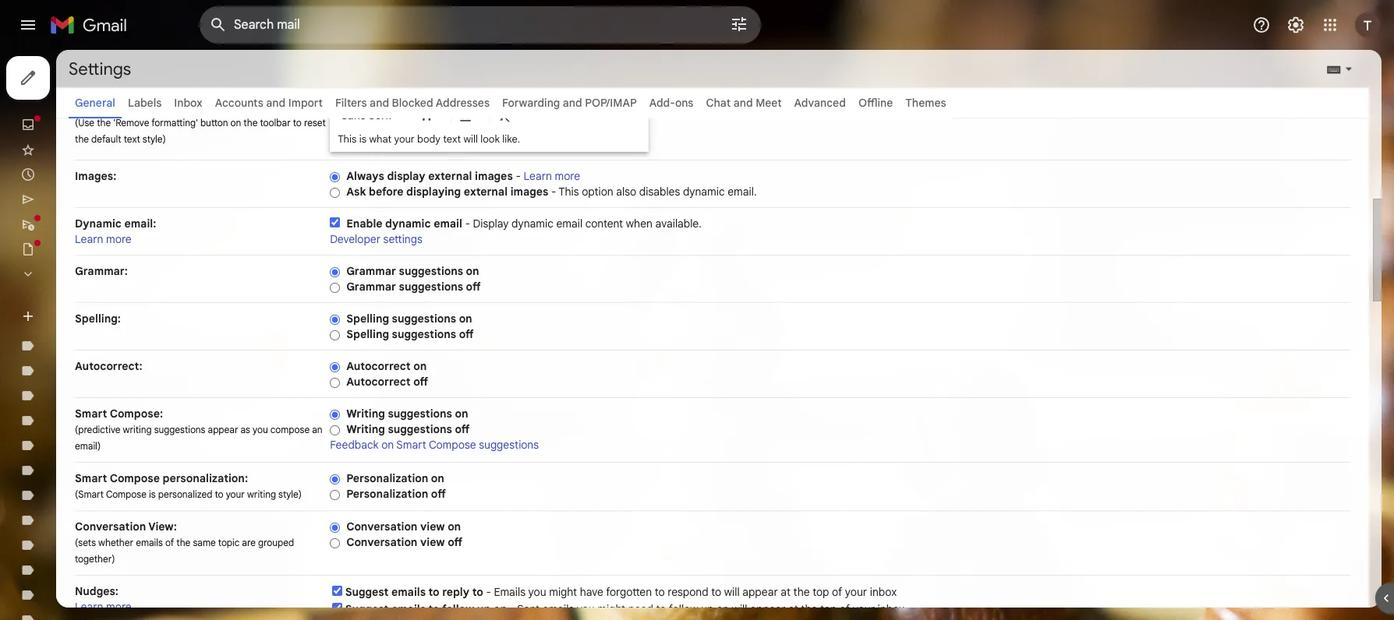 Task type: locate. For each thing, give the bounding box(es) containing it.
0 vertical spatial you
[[253, 424, 268, 436]]

writing up 'feedback'
[[346, 423, 385, 437]]

writing
[[123, 424, 152, 436], [247, 489, 276, 501]]

2 spelling from the top
[[346, 327, 389, 342]]

you down have
[[577, 603, 595, 617]]

None search field
[[200, 6, 761, 44]]

off up "writing suggestions on"
[[413, 375, 428, 389]]

2 vertical spatial more
[[106, 600, 132, 614]]

1 horizontal spatial up
[[701, 603, 714, 617]]

writing
[[346, 407, 385, 421], [346, 423, 385, 437]]

writing right writing suggestions on 'radio'
[[346, 407, 385, 421]]

style) down formatting'
[[143, 133, 166, 145]]

conversation inside conversation view: (sets whether emails of the same topic are grouped together)
[[75, 520, 146, 534]]

and for chat
[[733, 96, 753, 110]]

smart for smart compose personalization:
[[75, 472, 107, 486]]

grammar
[[346, 264, 396, 278], [346, 280, 396, 294]]

view:
[[148, 520, 177, 534]]

forwarding and pop/imap
[[502, 96, 637, 110]]

to down conversation view off
[[428, 603, 440, 617]]

Always display external images radio
[[330, 171, 340, 183]]

1 vertical spatial of
[[832, 586, 842, 600]]

grammar down developer settings "link"
[[346, 264, 396, 278]]

the inside conversation view: (sets whether emails of the same topic are grouped together)
[[176, 537, 191, 549]]

2 grammar from the top
[[346, 280, 396, 294]]

off up feedback on smart compose suggestions link
[[455, 423, 470, 437]]

you right as
[[253, 424, 268, 436]]

1 vertical spatial writing
[[346, 423, 385, 437]]

1 vertical spatial appear
[[743, 586, 778, 600]]

grammar suggestions off
[[346, 280, 481, 294]]

style) left personalization off option
[[278, 489, 302, 501]]

2 horizontal spatial you
[[577, 603, 595, 617]]

writing inside smart compose: (predictive writing suggestions appear as you compose an email)
[[123, 424, 152, 436]]

0 vertical spatial writing
[[346, 407, 385, 421]]

-
[[516, 169, 521, 183], [551, 185, 556, 199], [465, 217, 470, 231], [486, 586, 491, 600], [510, 603, 515, 617]]

conversation up conversation view off
[[346, 520, 418, 534]]

to left the respond
[[655, 586, 665, 600]]

1 vertical spatial personalization
[[346, 487, 428, 501]]

conversation for conversation view on
[[346, 520, 418, 534]]

2 up from the left
[[701, 603, 714, 617]]

0 horizontal spatial you
[[253, 424, 268, 436]]

1 vertical spatial spelling
[[346, 327, 389, 342]]

1 vertical spatial at
[[788, 603, 798, 617]]

available.
[[655, 217, 702, 231]]

and for filters
[[370, 96, 389, 110]]

appear inside smart compose: (predictive writing suggestions appear as you compose an email)
[[208, 424, 238, 436]]

filters and blocked addresses
[[335, 96, 490, 110]]

text
[[443, 133, 461, 146], [124, 133, 140, 145]]

external up displaying
[[428, 169, 472, 183]]

(use the 'remove formatting' button on the toolbar to reset the default text style)
[[75, 117, 326, 145]]

to inside smart compose personalization: (smart compose is personalized to your writing style)
[[215, 489, 223, 501]]

0 horizontal spatial is
[[149, 489, 156, 501]]

1 personalization from the top
[[346, 472, 428, 486]]

2 view from the top
[[420, 536, 445, 550]]

compose up personalized
[[110, 472, 160, 486]]

to
[[293, 117, 302, 129], [215, 489, 223, 501], [428, 586, 440, 600], [472, 586, 483, 600], [655, 586, 665, 600], [711, 586, 721, 600], [428, 603, 440, 617], [656, 603, 666, 617]]

email down displaying
[[434, 217, 462, 231]]

1 vertical spatial style)
[[278, 489, 302, 501]]

1 vertical spatial is
[[149, 489, 156, 501]]

autocorrect up autocorrect off
[[346, 359, 411, 373]]

2 vertical spatial of
[[840, 603, 850, 617]]

Personalization off radio
[[330, 490, 340, 501]]

view down conversation view on
[[420, 536, 445, 550]]

off up reply
[[448, 536, 462, 550]]

email)
[[75, 441, 101, 452]]

1 horizontal spatial you
[[528, 586, 546, 600]]

None checkbox
[[332, 586, 342, 596], [332, 603, 342, 614], [332, 586, 342, 596], [332, 603, 342, 614]]

follow down the respond
[[669, 603, 698, 617]]

meet
[[756, 96, 782, 110]]

2 email from the left
[[556, 217, 583, 231]]

2 vertical spatial will
[[732, 603, 747, 617]]

1 horizontal spatial might
[[597, 603, 625, 617]]

grammar suggestions on
[[346, 264, 479, 278]]

is left personalized
[[149, 489, 156, 501]]

1 vertical spatial more
[[106, 232, 132, 246]]

0 horizontal spatial up
[[477, 603, 491, 617]]

personalization on
[[346, 472, 444, 486]]

1 grammar from the top
[[346, 264, 396, 278]]

to left reset
[[293, 117, 302, 129]]

smart up (predictive
[[75, 407, 107, 421]]

writing for writing suggestions on
[[346, 407, 385, 421]]

dynamic left "email."
[[683, 185, 725, 199]]

when
[[626, 217, 653, 231]]

writing for writing suggestions off
[[346, 423, 385, 437]]

inbox
[[870, 586, 897, 600], [878, 603, 905, 617]]

1 view from the top
[[420, 520, 445, 534]]

1 autocorrect from the top
[[346, 359, 411, 373]]

and right chat
[[733, 96, 753, 110]]

1 writing from the top
[[346, 407, 385, 421]]

learn inside dynamic email: learn more
[[75, 232, 103, 246]]

more down the dynamic
[[106, 232, 132, 246]]

smart for smart compose:
[[75, 407, 107, 421]]

writing inside smart compose personalization: (smart compose is personalized to your writing style)
[[247, 489, 276, 501]]

0 vertical spatial autocorrect
[[346, 359, 411, 373]]

ons
[[675, 96, 693, 110]]

email
[[434, 217, 462, 231], [556, 217, 583, 231]]

text right body
[[443, 133, 461, 146]]

content
[[585, 217, 623, 231]]

view for off
[[420, 536, 445, 550]]

smart inside smart compose personalization: (smart compose is personalized to your writing style)
[[75, 472, 107, 486]]

you for as
[[253, 424, 268, 436]]

view
[[420, 520, 445, 534], [420, 536, 445, 550]]

emails
[[136, 537, 163, 549], [391, 586, 426, 600], [391, 603, 426, 617], [542, 603, 574, 617]]

developer
[[330, 232, 380, 246]]

1 horizontal spatial dynamic
[[512, 217, 553, 231]]

to right reply
[[472, 586, 483, 600]]

style) inside smart compose personalization: (smart compose is personalized to your writing style)
[[278, 489, 302, 501]]

1 suggest from the top
[[345, 586, 389, 600]]

autocorrect:
[[75, 359, 142, 373]]

this down sans
[[338, 133, 357, 146]]

1 horizontal spatial style)
[[278, 489, 302, 501]]

add-ons
[[649, 96, 693, 110]]

1 vertical spatial autocorrect
[[346, 375, 411, 389]]

0 horizontal spatial writing
[[123, 424, 152, 436]]

suggestions for spelling suggestions off
[[392, 327, 456, 342]]

of
[[165, 537, 174, 549], [832, 586, 842, 600], [840, 603, 850, 617]]

grammar for grammar suggestions on
[[346, 264, 396, 278]]

1 vertical spatial learn
[[75, 232, 103, 246]]

dynamic up settings
[[385, 217, 431, 231]]

and for accounts
[[266, 96, 286, 110]]

2 vertical spatial you
[[577, 603, 595, 617]]

personalization down personalization on
[[346, 487, 428, 501]]

dynamic down ask before displaying external images - this option also disables dynamic email.
[[512, 217, 553, 231]]

1 horizontal spatial this
[[559, 185, 579, 199]]

might left have
[[549, 586, 577, 600]]

learn more link up ask before displaying external images - this option also disables dynamic email.
[[524, 169, 580, 183]]

ask before displaying external images - this option also disables dynamic email.
[[346, 185, 757, 199]]

0 vertical spatial this
[[338, 133, 357, 146]]

might
[[549, 586, 577, 600], [597, 603, 625, 617]]

(predictive
[[75, 424, 120, 436]]

conversation down conversation view on
[[346, 536, 418, 550]]

- inside enable dynamic email - display dynamic email content when available. developer settings
[[465, 217, 470, 231]]

look
[[481, 133, 500, 146]]

and up toolbar
[[266, 96, 286, 110]]

spelling right 'spelling suggestions on' radio
[[346, 312, 389, 326]]

learn more link down the "nudges:"
[[75, 600, 132, 614]]

2 vertical spatial learn
[[75, 600, 103, 614]]

conversation view on
[[346, 520, 461, 534]]

grammar for grammar suggestions off
[[346, 280, 396, 294]]

you up sent
[[528, 586, 546, 600]]

0 vertical spatial style)
[[143, 133, 166, 145]]

grammar:
[[75, 264, 128, 278]]

spelling for spelling suggestions off
[[346, 327, 389, 342]]

1 vertical spatial compose
[[110, 472, 160, 486]]

you inside smart compose: (predictive writing suggestions appear as you compose an email)
[[253, 424, 268, 436]]

autocorrect off
[[346, 375, 428, 389]]

2 suggest from the top
[[345, 603, 389, 617]]

nudges: learn more
[[75, 585, 132, 614]]

1 vertical spatial you
[[528, 586, 546, 600]]

advanced search options image
[[724, 9, 755, 40]]

autocorrect
[[346, 359, 411, 373], [346, 375, 411, 389]]

follow down reply
[[442, 603, 474, 617]]

0 horizontal spatial might
[[549, 586, 577, 600]]

0 vertical spatial view
[[420, 520, 445, 534]]

1 vertical spatial learn more link
[[75, 232, 132, 246]]

2 personalization from the top
[[346, 487, 428, 501]]

0 horizontal spatial text
[[124, 133, 140, 145]]

smart up '(smart'
[[75, 472, 107, 486]]

compose right '(smart'
[[106, 489, 147, 501]]

personalization for personalization off
[[346, 487, 428, 501]]

and left pop/imap
[[563, 96, 582, 110]]

2 autocorrect from the top
[[346, 375, 411, 389]]

suggestions inside smart compose: (predictive writing suggestions appear as you compose an email)
[[154, 424, 205, 436]]

1 horizontal spatial follow
[[669, 603, 698, 617]]

2 writing from the top
[[346, 423, 385, 437]]

more down the "nudges:"
[[106, 600, 132, 614]]

conversation for conversation view: (sets whether emails of the same topic are grouped together)
[[75, 520, 146, 534]]

off down "spelling suggestions on"
[[459, 327, 474, 342]]

spelling right spelling suggestions off option
[[346, 327, 389, 342]]

select input tool image
[[1344, 63, 1354, 75]]

4 and from the left
[[733, 96, 753, 110]]

1 vertical spatial suggest
[[345, 603, 389, 617]]

learn down the "nudges:"
[[75, 600, 103, 614]]

learn
[[524, 169, 552, 183], [75, 232, 103, 246], [75, 600, 103, 614]]

1 horizontal spatial email
[[556, 217, 583, 231]]

0 vertical spatial compose
[[429, 438, 476, 452]]

text down 'remove on the left top
[[124, 133, 140, 145]]

learn down the dynamic
[[75, 232, 103, 246]]

and for forwarding
[[563, 96, 582, 110]]

0 vertical spatial is
[[359, 133, 367, 146]]

images up enable dynamic email - display dynamic email content when available. developer settings
[[510, 185, 548, 199]]

conversation for conversation view off
[[346, 536, 418, 550]]

more
[[555, 169, 580, 183], [106, 232, 132, 246], [106, 600, 132, 614]]

formatting options toolbar
[[335, 101, 644, 130]]

your
[[394, 133, 415, 146], [226, 489, 245, 501], [845, 586, 867, 600], [853, 603, 875, 617]]

to inside (use the 'remove formatting' button on the toolbar to reset the default text style)
[[293, 117, 302, 129]]

- left display
[[465, 217, 470, 231]]

inbox link
[[174, 96, 202, 110]]

writing up are
[[247, 489, 276, 501]]

0 vertical spatial might
[[549, 586, 577, 600]]

compose
[[429, 438, 476, 452], [110, 472, 160, 486], [106, 489, 147, 501]]

3 and from the left
[[563, 96, 582, 110]]

follow
[[442, 603, 474, 617], [669, 603, 698, 617]]

- left option
[[551, 185, 556, 199]]

2 vertical spatial compose
[[106, 489, 147, 501]]

0 vertical spatial smart
[[75, 407, 107, 421]]

2 and from the left
[[370, 96, 389, 110]]

view up conversation view off
[[420, 520, 445, 534]]

1 vertical spatial top
[[820, 603, 837, 617]]

images down look
[[475, 169, 513, 183]]

at
[[781, 586, 791, 600], [788, 603, 798, 617]]

(use
[[75, 117, 94, 129]]

developer settings link
[[330, 232, 422, 246]]

0 horizontal spatial follow
[[442, 603, 474, 617]]

1 up from the left
[[477, 603, 491, 617]]

more up ask before displaying external images - this option also disables dynamic email.
[[555, 169, 580, 183]]

learn more link for dynamic email:
[[75, 232, 132, 246]]

Autocorrect off radio
[[330, 377, 340, 389]]

external down always display external images - learn more
[[464, 185, 508, 199]]

learn up ask before displaying external images - this option also disables dynamic email.
[[524, 169, 552, 183]]

off down grammar suggestions on
[[466, 280, 481, 294]]

learn more link down the dynamic
[[75, 232, 132, 246]]

reply
[[442, 586, 469, 600]]

grammar right grammar suggestions off option
[[346, 280, 396, 294]]

1 vertical spatial view
[[420, 536, 445, 550]]

might down "suggest emails to reply to - emails you might have forgotten to respond to will appear at the top of your inbox"
[[597, 603, 625, 617]]

autocorrect down autocorrect on
[[346, 375, 411, 389]]

writing down compose:
[[123, 424, 152, 436]]

2 vertical spatial smart
[[75, 472, 107, 486]]

smart inside smart compose: (predictive writing suggestions appear as you compose an email)
[[75, 407, 107, 421]]

smart down writing suggestions off at the left of page
[[396, 438, 426, 452]]

1 spelling from the top
[[346, 312, 389, 326]]

text inside (use the 'remove formatting' button on the toolbar to reset the default text style)
[[124, 133, 140, 145]]

1 vertical spatial grammar
[[346, 280, 396, 294]]

off for spelling suggestions on
[[459, 327, 474, 342]]

accounts and import link
[[215, 96, 323, 110]]

1 vertical spatial writing
[[247, 489, 276, 501]]

None checkbox
[[330, 218, 340, 228]]

0 horizontal spatial email
[[434, 217, 462, 231]]

off for conversation view on
[[448, 536, 462, 550]]

main menu image
[[19, 16, 37, 34]]

0 vertical spatial suggest
[[345, 586, 389, 600]]

grouped
[[258, 537, 294, 549]]

and
[[266, 96, 286, 110], [370, 96, 389, 110], [563, 96, 582, 110], [733, 96, 753, 110]]

sent
[[517, 603, 540, 617]]

advanced link
[[794, 96, 846, 110]]

0 vertical spatial appear
[[208, 424, 238, 436]]

email:
[[124, 217, 156, 231]]

2 vertical spatial learn more link
[[75, 600, 132, 614]]

offline
[[858, 96, 893, 110]]

personalization up "personalization off" at the bottom left of page
[[346, 472, 428, 486]]

import
[[288, 96, 323, 110]]

1 and from the left
[[266, 96, 286, 110]]

0 vertical spatial at
[[781, 586, 791, 600]]

autocorrect for autocorrect on
[[346, 359, 411, 373]]

0 vertical spatial writing
[[123, 424, 152, 436]]

this is what your body text will look like.
[[338, 133, 520, 146]]

emails down view:
[[136, 537, 163, 549]]

will
[[463, 133, 478, 146], [724, 586, 740, 600], [732, 603, 747, 617]]

labels link
[[128, 96, 162, 110]]

appear
[[208, 424, 238, 436], [743, 586, 778, 600], [750, 603, 786, 617]]

same
[[193, 537, 216, 549]]

0 horizontal spatial style)
[[143, 133, 166, 145]]

up left sent
[[477, 603, 491, 617]]

email.
[[728, 185, 757, 199]]

0 vertical spatial spelling
[[346, 312, 389, 326]]

emails inside conversation view: (sets whether emails of the same topic are grouped together)
[[136, 537, 163, 549]]

to down personalization: at the left of page
[[215, 489, 223, 501]]

this left option
[[559, 185, 579, 199]]

filters and blocked addresses link
[[335, 96, 490, 110]]

writing suggestions off
[[346, 423, 470, 437]]

button
[[200, 117, 228, 129]]

search mail image
[[204, 11, 232, 39]]

0 vertical spatial of
[[165, 537, 174, 549]]

conversation up whether
[[75, 520, 146, 534]]

smart compose personalization: (smart compose is personalized to your writing style)
[[75, 472, 302, 501]]

more inside nudges: learn more
[[106, 600, 132, 614]]

smart
[[75, 407, 107, 421], [396, 438, 426, 452], [75, 472, 107, 486]]

this
[[338, 133, 357, 146], [559, 185, 579, 199]]

compose down writing suggestions off at the left of page
[[429, 438, 476, 452]]

Grammar suggestions on radio
[[330, 267, 340, 278]]

1 horizontal spatial writing
[[247, 489, 276, 501]]

learn inside nudges: learn more
[[75, 600, 103, 614]]

is left what
[[359, 133, 367, 146]]

conversation view: (sets whether emails of the same topic are grouped together)
[[75, 520, 294, 565]]

navigation
[[0, 50, 187, 621]]

up down the respond
[[701, 603, 714, 617]]

and right filters
[[370, 96, 389, 110]]

0 vertical spatial grammar
[[346, 264, 396, 278]]

spelling
[[346, 312, 389, 326], [346, 327, 389, 342]]

0 vertical spatial learn
[[524, 169, 552, 183]]

email left content
[[556, 217, 583, 231]]

0 vertical spatial personalization
[[346, 472, 428, 486]]



Task type: describe. For each thing, give the bounding box(es) containing it.
0 vertical spatial inbox
[[870, 586, 897, 600]]

1 vertical spatial will
[[724, 586, 740, 600]]

personalization off
[[346, 487, 446, 501]]

personalization:
[[163, 472, 248, 486]]

support image
[[1252, 16, 1271, 34]]

sans serif
[[341, 109, 393, 123]]

addresses
[[436, 96, 490, 110]]

accounts
[[215, 96, 263, 110]]

forgotten
[[606, 586, 652, 600]]

emails
[[494, 586, 526, 600]]

like.
[[502, 133, 520, 146]]

conversation view off
[[346, 536, 462, 550]]

of inside conversation view: (sets whether emails of the same topic are grouped together)
[[165, 537, 174, 549]]

suggest for suggest emails to follow up on - sent emails you might need to follow up on will appear at the top of your inbox
[[345, 603, 389, 617]]

- left sent
[[510, 603, 515, 617]]

off down personalization on
[[431, 487, 446, 501]]

what
[[369, 133, 392, 146]]

Autocorrect on radio
[[330, 362, 340, 373]]

emails right sent
[[542, 603, 574, 617]]

0 horizontal spatial this
[[338, 133, 357, 146]]

writing suggestions on
[[346, 407, 468, 421]]

accounts and import
[[215, 96, 323, 110]]

enable
[[346, 217, 382, 231]]

sans
[[341, 109, 366, 123]]

suggestions for grammar suggestions off
[[399, 280, 463, 294]]

gmail image
[[50, 9, 135, 41]]

- left "emails"
[[486, 586, 491, 600]]

suggest emails to reply to - emails you might have forgotten to respond to will appear at the top of your inbox
[[345, 586, 897, 600]]

1 vertical spatial smart
[[396, 438, 426, 452]]

(smart
[[75, 489, 104, 501]]

more inside dynamic email: learn more
[[106, 232, 132, 246]]

Conversation view off radio
[[330, 538, 340, 550]]

emails left reply
[[391, 586, 426, 600]]

spelling suggestions off
[[346, 327, 474, 342]]

chat and meet
[[706, 96, 782, 110]]

to right the respond
[[711, 586, 721, 600]]

settings
[[69, 58, 131, 79]]

1 follow from the left
[[442, 603, 474, 617]]

serif
[[368, 109, 393, 123]]

Ask before displaying external images radio
[[330, 187, 340, 199]]

learn more link for nudges:
[[75, 600, 132, 614]]

together)
[[75, 554, 115, 565]]

autocorrect on
[[346, 359, 427, 373]]

'remove
[[113, 117, 149, 129]]

always
[[346, 169, 384, 183]]

0 vertical spatial will
[[463, 133, 478, 146]]

suggestions for writing suggestions off
[[388, 423, 452, 437]]

0 vertical spatial images
[[475, 169, 513, 183]]

1 horizontal spatial text
[[443, 133, 461, 146]]

Conversation view on radio
[[330, 522, 340, 534]]

your inside smart compose personalization: (smart compose is personalized to your writing style)
[[226, 489, 245, 501]]

1 horizontal spatial is
[[359, 133, 367, 146]]

topic
[[218, 537, 240, 549]]

Grammar suggestions off radio
[[330, 282, 340, 294]]

Personalization on radio
[[330, 474, 340, 486]]

personalization for personalization on
[[346, 472, 428, 486]]

compose:
[[110, 407, 163, 421]]

smart compose: (predictive writing suggestions appear as you compose an email)
[[75, 407, 323, 452]]

to left reply
[[428, 586, 440, 600]]

off for writing suggestions on
[[455, 423, 470, 437]]

themes link
[[905, 96, 946, 110]]

respond
[[668, 586, 709, 600]]

display
[[387, 169, 425, 183]]

settings image
[[1287, 16, 1305, 34]]

dynamic
[[75, 217, 122, 231]]

Spelling suggestions off radio
[[330, 330, 340, 341]]

0 vertical spatial external
[[428, 169, 472, 183]]

images:
[[75, 169, 116, 183]]

general link
[[75, 96, 115, 110]]

displaying
[[406, 185, 461, 199]]

suggestions for writing suggestions on
[[388, 407, 452, 421]]

spelling suggestions on
[[346, 312, 472, 326]]

0 vertical spatial top
[[813, 586, 829, 600]]

1 vertical spatial inbox
[[878, 603, 905, 617]]

filters
[[335, 96, 367, 110]]

labels
[[128, 96, 162, 110]]

1 vertical spatial this
[[559, 185, 579, 199]]

blocked
[[392, 96, 433, 110]]

suggestions for spelling suggestions on
[[392, 312, 456, 326]]

enable dynamic email - display dynamic email content when available. developer settings
[[330, 217, 702, 246]]

feedback
[[330, 438, 379, 452]]

body
[[417, 133, 441, 146]]

2 follow from the left
[[669, 603, 698, 617]]

you for emails
[[528, 586, 546, 600]]

whether
[[98, 537, 133, 549]]

style) inside (use the 'remove formatting' button on the toolbar to reset the default text style)
[[143, 133, 166, 145]]

as
[[241, 424, 250, 436]]

on inside (use the 'remove formatting' button on the toolbar to reset the default text style)
[[230, 117, 241, 129]]

suggestions for grammar suggestions on
[[399, 264, 463, 278]]

suggest for suggest emails to reply to - emails you might have forgotten to respond to will appear at the top of your inbox
[[345, 586, 389, 600]]

advanced
[[794, 96, 846, 110]]

1 vertical spatial images
[[510, 185, 548, 199]]

compose
[[270, 424, 310, 436]]

(sets
[[75, 537, 96, 549]]

inbox
[[174, 96, 202, 110]]

are
[[242, 537, 256, 549]]

disables
[[639, 185, 680, 199]]

add-ons link
[[649, 96, 693, 110]]

forwarding and pop/imap link
[[502, 96, 637, 110]]

offline link
[[858, 96, 893, 110]]

off for grammar suggestions on
[[466, 280, 481, 294]]

to right need
[[656, 603, 666, 617]]

feedback on smart compose suggestions
[[330, 438, 539, 452]]

nudges:
[[75, 585, 119, 599]]

reset
[[304, 117, 326, 129]]

feedback on smart compose suggestions link
[[330, 438, 539, 452]]

emails down conversation view off
[[391, 603, 426, 617]]

is inside smart compose personalization: (smart compose is personalized to your writing style)
[[149, 489, 156, 501]]

suggest emails to follow up on - sent emails you might need to follow up on will appear at the top of your inbox
[[345, 603, 905, 617]]

need
[[628, 603, 653, 617]]

view for on
[[420, 520, 445, 534]]

chat
[[706, 96, 731, 110]]

Writing suggestions off radio
[[330, 425, 340, 436]]

add-
[[649, 96, 675, 110]]

spelling:
[[75, 312, 121, 326]]

themes
[[905, 96, 946, 110]]

general
[[75, 96, 115, 110]]

Writing suggestions on radio
[[330, 409, 340, 421]]

personalized
[[158, 489, 212, 501]]

sans serif option
[[338, 108, 401, 123]]

1 email from the left
[[434, 217, 462, 231]]

chat and meet link
[[706, 96, 782, 110]]

0 horizontal spatial dynamic
[[385, 217, 431, 231]]

2 horizontal spatial dynamic
[[683, 185, 725, 199]]

settings
[[383, 232, 422, 246]]

have
[[580, 586, 603, 600]]

- up ask before displaying external images - this option also disables dynamic email.
[[516, 169, 521, 183]]

Search mail text field
[[234, 17, 686, 33]]

ask
[[346, 185, 366, 199]]

pop/imap
[[585, 96, 637, 110]]

0 vertical spatial more
[[555, 169, 580, 183]]

1 vertical spatial external
[[464, 185, 508, 199]]

Spelling suggestions on radio
[[330, 314, 340, 326]]

display
[[473, 217, 509, 231]]

remove formatting ‪(⌘\)‬ image
[[496, 108, 512, 123]]

2 vertical spatial appear
[[750, 603, 786, 617]]

also
[[616, 185, 636, 199]]

spelling for spelling suggestions on
[[346, 312, 389, 326]]

before
[[369, 185, 403, 199]]

autocorrect for autocorrect off
[[346, 375, 411, 389]]

toolbar
[[260, 117, 291, 129]]

0 vertical spatial learn more link
[[524, 169, 580, 183]]

forwarding
[[502, 96, 560, 110]]

1 vertical spatial might
[[597, 603, 625, 617]]



Task type: vqa. For each thing, say whether or not it's contained in the screenshot.
archive,
no



